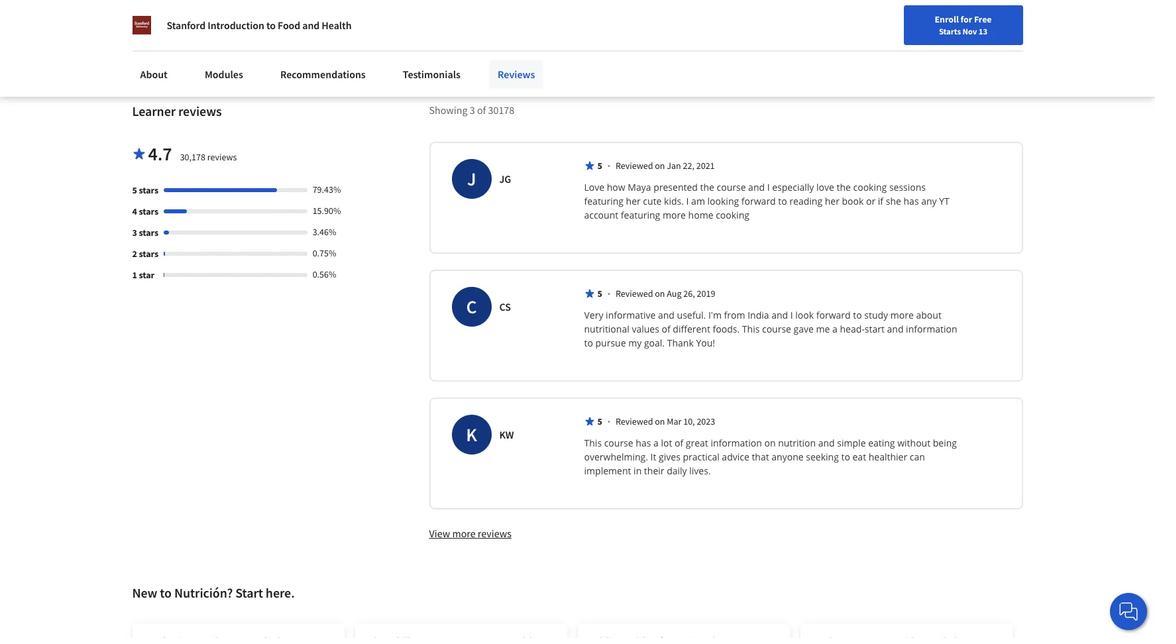 Task type: locate. For each thing, give the bounding box(es) containing it.
0 vertical spatial reviews
[[178, 103, 222, 120]]

2 vertical spatial course
[[605, 437, 634, 450]]

0 vertical spatial has
[[904, 195, 919, 208]]

more right view
[[452, 527, 476, 541]]

star
[[139, 269, 155, 281]]

course inside very informative and useful. i'm from india and i look forward to study more about nutritional values of different foods. this course gave me a head-start and information to pursue my goal. thank you!
[[763, 323, 792, 336]]

jan
[[667, 160, 682, 172]]

1 horizontal spatial 3
[[470, 104, 475, 117]]

you!
[[697, 337, 716, 350]]

testimonials link
[[395, 60, 469, 89]]

this course has a lot of great information on nutrition and simple eating without being overwhelming. it gives practical advice that anyone seeking to eat healthier can implement in their daily lives.
[[585, 437, 960, 478]]

2 vertical spatial i
[[791, 309, 794, 322]]

show notifications image
[[977, 17, 993, 32]]

1 horizontal spatial her
[[825, 195, 840, 208]]

1 star
[[132, 269, 155, 281]]

and
[[303, 19, 320, 32], [749, 181, 765, 194], [658, 309, 675, 322], [772, 309, 789, 322], [888, 323, 904, 336], [819, 437, 835, 450]]

has up it
[[636, 437, 651, 450]]

3
[[470, 104, 475, 117], [132, 227, 137, 239]]

more inside "link"
[[452, 527, 476, 541]]

1 the from the left
[[701, 181, 715, 194]]

and down "reviewed on aug 26, 2019" in the top of the page
[[658, 309, 675, 322]]

2 horizontal spatial course
[[763, 323, 792, 336]]

0 horizontal spatial i
[[687, 195, 689, 208]]

1 horizontal spatial course
[[717, 181, 746, 194]]

has
[[904, 195, 919, 208], [636, 437, 651, 450]]

1 horizontal spatial the
[[837, 181, 851, 194]]

stars for 5 stars
[[139, 185, 159, 197]]

reviewed up informative
[[616, 288, 653, 300]]

more
[[663, 209, 686, 222], [891, 309, 914, 322], [452, 527, 476, 541]]

reviews right view
[[478, 527, 512, 541]]

goal.
[[644, 337, 665, 350]]

foods.
[[713, 323, 740, 336]]

stars for 4 stars
[[139, 206, 159, 218]]

information up advice
[[711, 437, 762, 450]]

1 horizontal spatial forward
[[817, 309, 851, 322]]

i left am
[[687, 195, 689, 208]]

0 horizontal spatial her
[[626, 195, 641, 208]]

head-
[[841, 323, 865, 336]]

0 horizontal spatial 3
[[132, 227, 137, 239]]

1 vertical spatial featuring
[[621, 209, 661, 222]]

2 stars
[[132, 248, 159, 260]]

or
[[867, 195, 876, 208]]

3 right showing
[[470, 104, 475, 117]]

stars for 3 stars
[[139, 227, 159, 239]]

0 vertical spatial course
[[717, 181, 746, 194]]

2 vertical spatial reviewed
[[616, 416, 653, 428]]

1 vertical spatial i
[[687, 195, 689, 208]]

1 horizontal spatial has
[[904, 195, 919, 208]]

2 reviewed from the top
[[616, 288, 653, 300]]

reviewed for k
[[616, 416, 653, 428]]

22,
[[683, 160, 695, 172]]

a left lot
[[654, 437, 659, 450]]

more inside very informative and useful. i'm from india and i look forward to study more about nutritional values of different foods. this course gave me a head-start and information to pursue my goal. thank you!
[[891, 309, 914, 322]]

love
[[585, 181, 605, 194]]

2 her from the left
[[825, 195, 840, 208]]

0 vertical spatial of
[[477, 104, 486, 117]]

to left pursue
[[585, 337, 593, 350]]

30178
[[488, 104, 515, 117]]

cute
[[643, 195, 662, 208]]

featuring
[[585, 195, 624, 208], [621, 209, 661, 222]]

reviewed for j
[[616, 160, 653, 172]]

information inside very informative and useful. i'm from india and i look forward to study more about nutritional values of different foods. this course gave me a head-start and information to pursue my goal. thank you!
[[907, 323, 958, 336]]

course down india at right
[[763, 323, 792, 336]]

2 vertical spatial more
[[452, 527, 476, 541]]

0 horizontal spatial a
[[654, 437, 659, 450]]

5 for k
[[598, 416, 603, 428]]

on left mar
[[655, 416, 665, 428]]

free
[[975, 13, 992, 25]]

showing
[[429, 104, 468, 117]]

reviews down 'modules' link on the left of the page
[[178, 103, 222, 120]]

forward up me
[[817, 309, 851, 322]]

cooking
[[854, 181, 887, 194], [716, 209, 750, 222]]

2 horizontal spatial more
[[891, 309, 914, 322]]

recommendations
[[280, 68, 366, 81]]

recommendations link
[[272, 60, 374, 89]]

this down india at right
[[743, 323, 760, 336]]

enroll for free starts nov 13
[[935, 13, 992, 36]]

3 reviewed from the top
[[616, 416, 653, 428]]

0 horizontal spatial more
[[452, 527, 476, 541]]

i
[[768, 181, 770, 194], [687, 195, 689, 208], [791, 309, 794, 322]]

3 stars from the top
[[139, 227, 159, 239]]

more right "study"
[[891, 309, 914, 322]]

on left aug
[[655, 288, 665, 300]]

new
[[132, 585, 157, 602]]

1 horizontal spatial a
[[833, 323, 838, 336]]

her down the maya
[[626, 195, 641, 208]]

stars up 2 stars
[[139, 227, 159, 239]]

1 vertical spatial a
[[654, 437, 659, 450]]

0 horizontal spatial cooking
[[716, 209, 750, 222]]

a inside the this course has a lot of great information on nutrition and simple eating without being overwhelming. it gives practical advice that anyone seeking to eat healthier can implement in their daily lives.
[[654, 437, 659, 450]]

course up overwhelming.
[[605, 437, 634, 450]]

thank
[[668, 337, 694, 350]]

reviewed on aug 26, 2019
[[616, 288, 716, 300]]

0 vertical spatial this
[[743, 323, 760, 336]]

more down "kids."
[[663, 209, 686, 222]]

None search field
[[189, 8, 507, 35]]

of right lot
[[675, 437, 684, 450]]

her
[[626, 195, 641, 208], [825, 195, 840, 208]]

on left jan
[[655, 160, 665, 172]]

1 horizontal spatial i
[[768, 181, 770, 194]]

and inside love how maya presented the course and i especially love the cooking sessions featuring her cute kids. i am looking forward to reading her book or if she has any yt account featuring more home cooking
[[749, 181, 765, 194]]

0.75%
[[313, 248, 337, 260]]

nutrición?
[[174, 585, 233, 602]]

0 vertical spatial forward
[[742, 195, 776, 208]]

0 horizontal spatial information
[[711, 437, 762, 450]]

nov
[[963, 26, 978, 36]]

0 horizontal spatial forward
[[742, 195, 776, 208]]

0 horizontal spatial of
[[477, 104, 486, 117]]

5 up overwhelming.
[[598, 416, 603, 428]]

very informative and useful. i'm from india and i look forward to study more about nutritional values of different foods. this course gave me a head-start and information to pursue my goal. thank you!
[[585, 309, 960, 350]]

reading
[[790, 195, 823, 208]]

overwhelming.
[[585, 451, 649, 464]]

1 horizontal spatial of
[[662, 323, 671, 336]]

of up the goal.
[[662, 323, 671, 336]]

stanford introduction to food and health
[[167, 19, 352, 32]]

2 horizontal spatial of
[[675, 437, 684, 450]]

on up "that"
[[765, 437, 776, 450]]

nutrition
[[779, 437, 816, 450]]

modules
[[205, 68, 243, 81]]

79.43%
[[313, 184, 341, 196]]

2 stars from the top
[[139, 206, 159, 218]]

featuring up account
[[585, 195, 624, 208]]

3.46%
[[313, 226, 337, 238]]

0 horizontal spatial the
[[701, 181, 715, 194]]

values
[[632, 323, 660, 336]]

1 vertical spatial forward
[[817, 309, 851, 322]]

0 vertical spatial 3
[[470, 104, 475, 117]]

information down about
[[907, 323, 958, 336]]

2 vertical spatial of
[[675, 437, 684, 450]]

1 reviewed from the top
[[616, 160, 653, 172]]

0 vertical spatial information
[[907, 323, 958, 336]]

i inside very informative and useful. i'm from india and i look forward to study more about nutritional values of different foods. this course gave me a head-start and information to pursue my goal. thank you!
[[791, 309, 794, 322]]

and left "especially"
[[749, 181, 765, 194]]

4 stars from the top
[[139, 248, 159, 260]]

1 vertical spatial of
[[662, 323, 671, 336]]

0 vertical spatial more
[[663, 209, 686, 222]]

reviewed for c
[[616, 288, 653, 300]]

stars right "4"
[[139, 206, 159, 218]]

without
[[898, 437, 931, 450]]

cooking down 'looking'
[[716, 209, 750, 222]]

0 horizontal spatial this
[[585, 437, 602, 450]]

1 vertical spatial reviewed
[[616, 288, 653, 300]]

to down "especially"
[[779, 195, 788, 208]]

2023
[[697, 416, 716, 428]]

nutritional
[[585, 323, 630, 336]]

1 horizontal spatial cooking
[[854, 181, 887, 194]]

of left 30178
[[477, 104, 486, 117]]

that
[[752, 451, 770, 464]]

i left "especially"
[[768, 181, 770, 194]]

to left "eat"
[[842, 451, 851, 464]]

1 horizontal spatial more
[[663, 209, 686, 222]]

course up 'looking'
[[717, 181, 746, 194]]

aug
[[667, 288, 682, 300]]

0 horizontal spatial has
[[636, 437, 651, 450]]

reviews right the 30,178 at top left
[[207, 151, 237, 163]]

course inside the this course has a lot of great information on nutrition and simple eating without being overwhelming. it gives practical advice that anyone seeking to eat healthier can implement in their daily lives.
[[605, 437, 634, 450]]

4.7
[[148, 142, 172, 166]]

5 up "very"
[[598, 288, 603, 300]]

daily
[[667, 465, 687, 478]]

forward
[[742, 195, 776, 208], [817, 309, 851, 322]]

featuring down cute
[[621, 209, 661, 222]]

has down sessions
[[904, 195, 919, 208]]

to left food
[[267, 19, 276, 32]]

1 vertical spatial course
[[763, 323, 792, 336]]

3 down "4"
[[132, 227, 137, 239]]

0 vertical spatial a
[[833, 323, 838, 336]]

0 horizontal spatial course
[[605, 437, 634, 450]]

reviewed up the maya
[[616, 160, 653, 172]]

15.90%
[[313, 205, 341, 217]]

and up seeking
[[819, 437, 835, 450]]

1 stars from the top
[[139, 185, 159, 197]]

anyone
[[772, 451, 804, 464]]

this up overwhelming.
[[585, 437, 602, 450]]

26,
[[684, 288, 695, 300]]

this inside the this course has a lot of great information on nutrition and simple eating without being overwhelming. it gives practical advice that anyone seeking to eat healthier can implement in their daily lives.
[[585, 437, 602, 450]]

stars right the 2
[[139, 248, 159, 260]]

1 vertical spatial has
[[636, 437, 651, 450]]

more inside love how maya presented the course and i especially love the cooking sessions featuring her cute kids. i am looking forward to reading her book or if she has any yt account featuring more home cooking
[[663, 209, 686, 222]]

i left look
[[791, 309, 794, 322]]

her down love
[[825, 195, 840, 208]]

their
[[644, 465, 665, 478]]

simple
[[838, 437, 866, 450]]

2 horizontal spatial i
[[791, 309, 794, 322]]

1 vertical spatial this
[[585, 437, 602, 450]]

cooking up or
[[854, 181, 887, 194]]

1 horizontal spatial information
[[907, 323, 958, 336]]

the up book
[[837, 181, 851, 194]]

learner
[[132, 103, 176, 120]]

reviews for learner reviews
[[178, 103, 222, 120]]

1 vertical spatial more
[[891, 309, 914, 322]]

1 vertical spatial information
[[711, 437, 762, 450]]

stars up 4 stars
[[139, 185, 159, 197]]

has inside the this course has a lot of great information on nutrition and simple eating without being overwhelming. it gives practical advice that anyone seeking to eat healthier can implement in their daily lives.
[[636, 437, 651, 450]]

a right me
[[833, 323, 838, 336]]

0 vertical spatial reviewed
[[616, 160, 653, 172]]

cs
[[500, 301, 511, 314]]

about link
[[132, 60, 176, 89]]

1 horizontal spatial this
[[743, 323, 760, 336]]

information
[[907, 323, 958, 336], [711, 437, 762, 450]]

and right food
[[303, 19, 320, 32]]

reviewed up overwhelming.
[[616, 416, 653, 428]]

reviews
[[178, 103, 222, 120], [207, 151, 237, 163], [478, 527, 512, 541]]

useful.
[[677, 309, 706, 322]]

1 vertical spatial reviews
[[207, 151, 237, 163]]

2 vertical spatial reviews
[[478, 527, 512, 541]]

30,178
[[180, 151, 206, 163]]

the up am
[[701, 181, 715, 194]]

forward right 'looking'
[[742, 195, 776, 208]]

the
[[701, 181, 715, 194], [837, 181, 851, 194]]

5 up love
[[598, 160, 603, 172]]



Task type: vqa. For each thing, say whether or not it's contained in the screenshot.
Universidad de los Andes at the bottom
no



Task type: describe. For each thing, give the bounding box(es) containing it.
very
[[585, 309, 604, 322]]

reviews
[[498, 68, 535, 81]]

on for j
[[655, 160, 665, 172]]

forward inside very informative and useful. i'm from india and i look forward to study more about nutritional values of different foods. this course gave me a head-start and information to pursue my goal. thank you!
[[817, 309, 851, 322]]

different
[[673, 323, 711, 336]]

advice
[[722, 451, 750, 464]]

in
[[634, 465, 642, 478]]

maya
[[628, 181, 652, 194]]

to right new
[[160, 585, 172, 602]]

on for c
[[655, 288, 665, 300]]

view more reviews link
[[429, 527, 512, 541]]

implement
[[585, 465, 632, 478]]

looking
[[708, 195, 739, 208]]

1
[[132, 269, 137, 281]]

of inside the this course has a lot of great information on nutrition and simple eating without being overwhelming. it gives practical advice that anyone seeking to eat healthier can implement in their daily lives.
[[675, 437, 684, 450]]

from
[[724, 309, 746, 322]]

reviewed on mar 10, 2023
[[616, 416, 716, 428]]

english button
[[878, 0, 958, 43]]

it
[[651, 451, 657, 464]]

0 vertical spatial cooking
[[854, 181, 887, 194]]

reviews for 30,178 reviews
[[207, 151, 237, 163]]

and right start
[[888, 323, 904, 336]]

english
[[901, 15, 934, 28]]

love how maya presented the course and i especially love the cooking sessions featuring her cute kids. i am looking forward to reading her book or if she has any yt account featuring more home cooking
[[585, 181, 953, 222]]

india
[[748, 309, 770, 322]]

love
[[817, 181, 835, 194]]

2 the from the left
[[837, 181, 851, 194]]

on inside the this course has a lot of great information on nutrition and simple eating without being overwhelming. it gives practical advice that anyone seeking to eat healthier can implement in their daily lives.
[[765, 437, 776, 450]]

of inside very informative and useful. i'm from india and i look forward to study more about nutritional values of different foods. this course gave me a head-start and information to pursue my goal. thank you!
[[662, 323, 671, 336]]

to inside love how maya presented the course and i especially love the cooking sessions featuring her cute kids. i am looking forward to reading her book or if she has any yt account featuring more home cooking
[[779, 195, 788, 208]]

great
[[686, 437, 709, 450]]

to inside the this course has a lot of great information on nutrition and simple eating without being overwhelming. it gives practical advice that anyone seeking to eat healthier can implement in their daily lives.
[[842, 451, 851, 464]]

food
[[278, 19, 301, 32]]

0 vertical spatial i
[[768, 181, 770, 194]]

about
[[140, 68, 168, 81]]

how
[[607, 181, 626, 194]]

stanford university image
[[132, 16, 151, 34]]

home
[[689, 209, 714, 222]]

to up the head- at the bottom right of page
[[854, 309, 863, 322]]

my
[[629, 337, 642, 350]]

kw
[[500, 429, 514, 442]]

5 up "4"
[[132, 185, 137, 197]]

1 her from the left
[[626, 195, 641, 208]]

reviews inside "link"
[[478, 527, 512, 541]]

pursue
[[596, 337, 626, 350]]

5 for j
[[598, 160, 603, 172]]

health
[[322, 19, 352, 32]]

2
[[132, 248, 137, 260]]

c
[[466, 295, 477, 319]]

has inside love how maya presented the course and i especially love the cooking sessions featuring her cute kids. i am looking forward to reading her book or if she has any yt account featuring more home cooking
[[904, 195, 919, 208]]

sessions
[[890, 181, 926, 194]]

informative
[[606, 309, 656, 322]]

and right india at right
[[772, 309, 789, 322]]

modules link
[[197, 60, 251, 89]]

can
[[910, 451, 926, 464]]

presented
[[654, 181, 698, 194]]

jg
[[500, 173, 511, 186]]

enroll
[[935, 13, 959, 25]]

healthier
[[869, 451, 908, 464]]

view more reviews
[[429, 527, 512, 541]]

mar
[[667, 416, 682, 428]]

if
[[879, 195, 884, 208]]

learner reviews
[[132, 103, 222, 120]]

1 vertical spatial 3
[[132, 227, 137, 239]]

reviews link
[[490, 60, 543, 89]]

eat
[[853, 451, 867, 464]]

testimonials
[[403, 68, 461, 81]]

on for k
[[655, 416, 665, 428]]

0 vertical spatial featuring
[[585, 195, 624, 208]]

k
[[466, 423, 477, 447]]

4 stars
[[132, 206, 159, 218]]

2019
[[697, 288, 716, 300]]

a inside very informative and useful. i'm from india and i look forward to study more about nutritional values of different foods. this course gave me a head-start and information to pursue my goal. thank you!
[[833, 323, 838, 336]]

eating
[[869, 437, 896, 450]]

for
[[961, 13, 973, 25]]

me
[[817, 323, 831, 336]]

seeking
[[807, 451, 839, 464]]

13
[[979, 26, 988, 36]]

chat with us image
[[1119, 601, 1140, 623]]

gave
[[794, 323, 814, 336]]

i'm
[[709, 309, 722, 322]]

am
[[692, 195, 706, 208]]

any
[[922, 195, 937, 208]]

showing 3 of 30178
[[429, 104, 515, 117]]

study
[[865, 309, 889, 322]]

5 for c
[[598, 288, 603, 300]]

and inside the this course has a lot of great information on nutrition and simple eating without being overwhelming. it gives practical advice that anyone seeking to eat healthier can implement in their daily lives.
[[819, 437, 835, 450]]

lives.
[[690, 465, 711, 478]]

lot
[[661, 437, 673, 450]]

this inside very informative and useful. i'm from india and i look forward to study more about nutritional values of different foods. this course gave me a head-start and information to pursue my goal. thank you!
[[743, 323, 760, 336]]

information inside the this course has a lot of great information on nutrition and simple eating without being overwhelming. it gives practical advice that anyone seeking to eat healthier can implement in their daily lives.
[[711, 437, 762, 450]]

here.
[[266, 585, 295, 602]]

course inside love how maya presented the course and i especially love the cooking sessions featuring her cute kids. i am looking forward to reading her book or if she has any yt account featuring more home cooking
[[717, 181, 746, 194]]

j
[[467, 167, 476, 191]]

start
[[236, 585, 263, 602]]

introduction
[[208, 19, 264, 32]]

10,
[[684, 416, 695, 428]]

1 vertical spatial cooking
[[716, 209, 750, 222]]

stars for 2 stars
[[139, 248, 159, 260]]

account
[[585, 209, 619, 222]]

start
[[865, 323, 885, 336]]

view
[[429, 527, 450, 541]]

book
[[843, 195, 864, 208]]

look
[[796, 309, 814, 322]]

practical
[[683, 451, 720, 464]]

forward inside love how maya presented the course and i especially love the cooking sessions featuring her cute kids. i am looking forward to reading her book or if she has any yt account featuring more home cooking
[[742, 195, 776, 208]]



